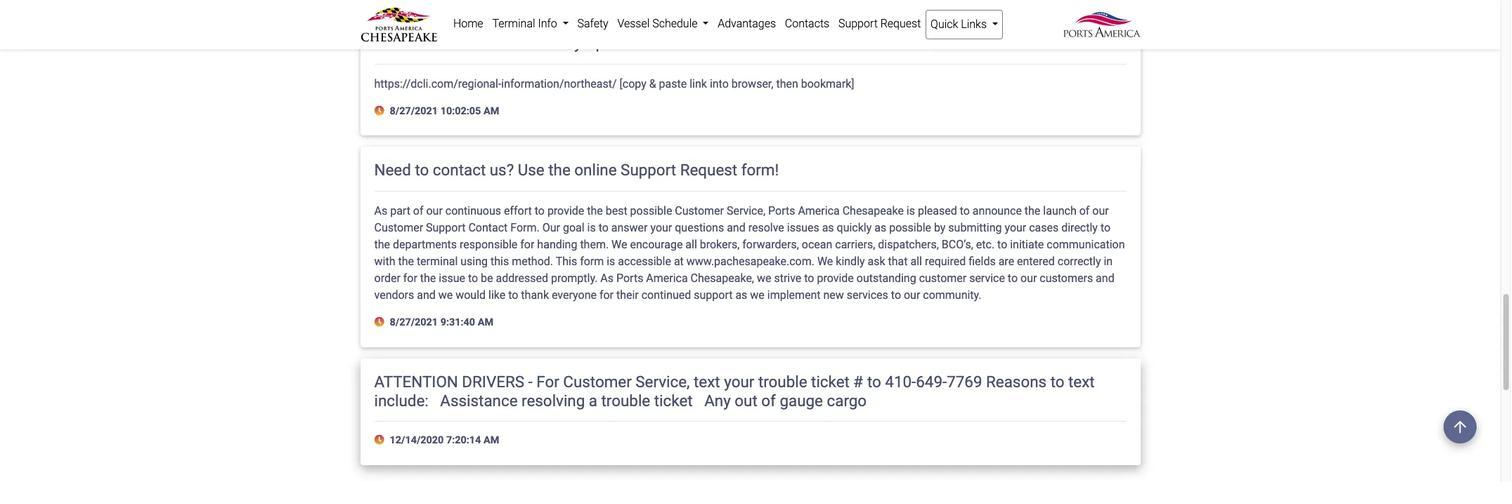 Task type: vqa. For each thing, say whether or not it's contained in the screenshot.
2nd 8/27/2021 from the bottom of the page
yes



Task type: describe. For each thing, give the bounding box(es) containing it.
ask
[[868, 255, 886, 269]]

0 vertical spatial and
[[727, 222, 746, 235]]

paste
[[659, 77, 687, 90]]

terminal info link
[[488, 10, 573, 38]]

clock image
[[374, 318, 387, 328]]

1 vertical spatial request
[[680, 161, 738, 179]]

us?
[[490, 161, 514, 179]]

1 vertical spatial provide
[[817, 272, 854, 286]]

form.
[[511, 222, 540, 235]]

contacts
[[785, 17, 830, 30]]

form!
[[741, 161, 779, 179]]

support request link
[[834, 10, 926, 38]]

contacts link
[[781, 10, 834, 38]]

their
[[617, 289, 639, 302]]

[copy
[[620, 77, 647, 90]]

&
[[649, 77, 656, 90]]

terminal
[[492, 17, 535, 30]]

effort
[[504, 205, 532, 218]]

service
[[970, 272, 1005, 286]]

0 vertical spatial america
[[798, 205, 840, 218]]

8/27/2021 10:02:05 am
[[387, 105, 499, 117]]

initiate
[[1010, 238, 1044, 252]]

to right "need" at the top left
[[415, 161, 429, 179]]

2 vertical spatial is
[[607, 255, 615, 269]]

cases
[[1029, 222, 1059, 235]]

1 vertical spatial is
[[587, 222, 596, 235]]

continuous
[[446, 205, 501, 218]]

support inside as part of our continuous effort to provide the best possible customer service, ports america chesapeake is pleased to announce the launch of our customer support contact form.  our goal is to answer your questions and resolve issues as quickly as possible by submitting your cases directly to the departments responsible for handing them. we encourage all brokers, forwarders, ocean carriers, dispatchers, bco's, etc. to initiate communication with the terminal using this method. this form is accessible at www.pachesapeake.com.  we kindly ask that all required fields are entered correctly in order for the issue to be addressed promptly.   as ports america chesapeake, we strive to provide outstanding customer service to our customers and vendors and we would like to thank everyone for their continued support as we implement new services to our community.
[[426, 222, 466, 235]]

encourage
[[630, 238, 683, 252]]

chesapeake,
[[691, 272, 754, 286]]

10:02:05
[[441, 105, 481, 117]]

forwarders,
[[743, 238, 799, 252]]

to down outstanding
[[891, 289, 901, 302]]

to right directly
[[1101, 222, 1111, 235]]

support
[[694, 289, 733, 302]]

our
[[543, 222, 560, 235]]

0 horizontal spatial possible
[[630, 205, 672, 218]]

your inside attention drivers - for customer service, text your trouble ticket # to     410-649-7769    reasons to text include:  assistance resolving a trouble ticket    any out of gauge cargo
[[724, 373, 755, 391]]

at
[[674, 255, 684, 269]]

12/14/2020 7:20:14 am
[[387, 435, 499, 447]]

the right use
[[549, 161, 571, 179]]

0 vertical spatial is
[[907, 205, 915, 218]]

correctly
[[1058, 255, 1101, 269]]

our right part
[[426, 205, 443, 218]]

of inside attention drivers - for customer service, text your trouble ticket # to     410-649-7769    reasons to text include:  assistance resolving a trouble ticket    any out of gauge cargo
[[762, 392, 776, 410]]

dcli chassis pool availability updates are now online
[[374, 34, 751, 52]]

attention
[[374, 373, 458, 391]]

assistance
[[440, 392, 518, 410]]

2 horizontal spatial of
[[1080, 205, 1090, 218]]

now
[[674, 34, 703, 52]]

carriers,
[[835, 238, 875, 252]]

0 horizontal spatial as
[[736, 289, 748, 302]]

answer
[[611, 222, 648, 235]]

dispatchers,
[[878, 238, 939, 252]]

1 horizontal spatial trouble
[[758, 373, 807, 391]]

0 horizontal spatial of
[[413, 205, 424, 218]]

to right the service
[[1008, 272, 1018, 286]]

https://dcli.com/regional-information/northeast/ [copy & paste link into browser, then bookmark]
[[374, 77, 855, 90]]

safety link
[[573, 10, 613, 38]]

bookmark]
[[801, 77, 855, 90]]

link
[[690, 77, 707, 90]]

this
[[556, 255, 577, 269]]

2 horizontal spatial your
[[1005, 222, 1027, 235]]

0 horizontal spatial ports
[[617, 272, 644, 286]]

goal
[[563, 222, 585, 235]]

service, inside as part of our continuous effort to provide the best possible customer service, ports america chesapeake is pleased to announce the launch of our customer support contact form.  our goal is to answer your questions and resolve issues as quickly as possible by submitting your cases directly to the departments responsible for handing them. we encourage all brokers, forwarders, ocean carriers, dispatchers, bco's, etc. to initiate communication with the terminal using this method. this form is accessible at www.pachesapeake.com.  we kindly ask that all required fields are entered correctly in order for the issue to be addressed promptly.   as ports america chesapeake, we strive to provide outstanding customer service to our customers and vendors and we would like to thank everyone for their continued support as we implement new services to our community.
[[727, 205, 766, 218]]

responsible
[[460, 238, 518, 252]]

2  from the left
[[697, 392, 701, 410]]

to up submitting
[[960, 205, 970, 218]]

promptly.
[[551, 272, 598, 286]]

thank
[[521, 289, 549, 302]]

our up directly
[[1093, 205, 1109, 218]]

links
[[961, 18, 987, 31]]

the left the "best"
[[587, 205, 603, 218]]

with
[[374, 255, 395, 269]]

1  from the left
[[433, 392, 436, 410]]

schedule
[[653, 17, 698, 30]]

advantages
[[718, 17, 776, 30]]

ocean
[[802, 238, 833, 252]]

order
[[374, 272, 401, 286]]

as part of our continuous effort to provide the best possible customer service, ports america chesapeake is pleased to announce the launch of our customer support contact form.  our goal is to answer your questions and resolve issues as quickly as possible by submitting your cases directly to the departments responsible for handing them. we encourage all brokers, forwarders, ocean carriers, dispatchers, bco's, etc. to initiate communication with the terminal using this method. this form is accessible at www.pachesapeake.com.  we kindly ask that all required fields are entered correctly in order for the issue to be addressed promptly.   as ports america chesapeake, we strive to provide outstanding customer service to our customers and vendors and we would like to thank everyone for their continued support as we implement new services to our community.
[[374, 205, 1125, 302]]

community.
[[923, 289, 982, 302]]

1 text from the left
[[694, 373, 720, 391]]

410-
[[885, 373, 916, 391]]

browser,
[[732, 77, 774, 90]]

fields
[[969, 255, 996, 269]]

8/27/2021 for chassis
[[390, 105, 438, 117]]

resolving
[[522, 392, 585, 410]]

for
[[537, 373, 559, 391]]

availability
[[507, 34, 582, 52]]

info
[[538, 17, 557, 30]]

0 horizontal spatial trouble
[[601, 392, 650, 410]]

contact
[[433, 161, 486, 179]]

attention drivers - for customer service, text your trouble ticket # to     410-649-7769    reasons to text include:  assistance resolving a trouble ticket    any out of gauge cargo
[[374, 373, 1095, 410]]

new
[[824, 289, 844, 302]]

2 vertical spatial am
[[484, 435, 499, 447]]

2 horizontal spatial as
[[875, 222, 887, 235]]

like
[[489, 289, 506, 302]]

contact
[[469, 222, 508, 235]]

quick
[[931, 18, 958, 31]]

1 horizontal spatial support
[[621, 161, 676, 179]]

into
[[710, 77, 729, 90]]

information/northeast/
[[501, 77, 617, 90]]

this
[[491, 255, 509, 269]]

be
[[481, 272, 493, 286]]

to up our
[[535, 205, 545, 218]]

support request
[[839, 17, 921, 30]]

updates
[[586, 34, 644, 52]]

need
[[374, 161, 411, 179]]

in
[[1104, 255, 1113, 269]]

to up the them.
[[599, 222, 609, 235]]

issues
[[787, 222, 819, 235]]

kindly
[[836, 255, 865, 269]]

0 horizontal spatial we
[[612, 238, 627, 252]]

that
[[888, 255, 908, 269]]

#
[[854, 373, 864, 391]]

0 horizontal spatial all
[[686, 238, 697, 252]]

online
[[575, 161, 617, 179]]

outstanding
[[857, 272, 917, 286]]



Task type: locate. For each thing, give the bounding box(es) containing it.
vessel schedule link
[[613, 10, 713, 38]]

to right #
[[867, 373, 881, 391]]

ports
[[768, 205, 795, 218], [617, 272, 644, 286]]

for
[[520, 238, 535, 252], [403, 272, 417, 286], [600, 289, 614, 302]]

request left form!
[[680, 161, 738, 179]]

am
[[484, 105, 499, 117], [478, 317, 494, 329], [484, 435, 499, 447]]

pleased
[[918, 205, 957, 218]]

0 horizontal spatial provide
[[548, 205, 584, 218]]

service, inside attention drivers - for customer service, text your trouble ticket # to     410-649-7769    reasons to text include:  assistance resolving a trouble ticket    any out of gauge cargo
[[636, 373, 690, 391]]

as down the chesapeake in the top right of the page
[[875, 222, 887, 235]]

clock image
[[374, 106, 387, 116], [374, 436, 387, 446]]

2 clock image from the top
[[374, 436, 387, 446]]

1 horizontal spatial 
[[697, 392, 701, 410]]

0 horizontal spatial 
[[433, 392, 436, 410]]

resolve
[[748, 222, 784, 235]]

1 vertical spatial all
[[911, 255, 922, 269]]

as left part
[[374, 205, 387, 218]]

trouble
[[758, 373, 807, 391], [601, 392, 650, 410]]

home
[[453, 17, 483, 30]]

we down ocean
[[818, 255, 833, 269]]

then
[[776, 77, 798, 90]]

america up the continued
[[646, 272, 688, 286]]

brokers,
[[700, 238, 740, 252]]

0 horizontal spatial your
[[651, 222, 672, 235]]

am right 9:31:40
[[478, 317, 494, 329]]

support up departments
[[426, 222, 466, 235]]

8/27/2021 down https://dcli.com/regional-
[[390, 105, 438, 117]]

0 vertical spatial request
[[881, 17, 921, 30]]

accessible
[[618, 255, 671, 269]]

8/27/2021 right clock icon
[[390, 317, 438, 329]]

0 vertical spatial customer
[[675, 205, 724, 218]]

online
[[707, 34, 751, 52]]

terminal
[[417, 255, 458, 269]]

provide up goal
[[548, 205, 584, 218]]

customer
[[675, 205, 724, 218], [374, 222, 423, 235], [563, 373, 632, 391]]

1 horizontal spatial are
[[999, 255, 1015, 269]]

1 vertical spatial am
[[478, 317, 494, 329]]

https://dcli.com/regional-
[[374, 77, 502, 90]]

is up the them.
[[587, 222, 596, 235]]

2 horizontal spatial and
[[1096, 272, 1115, 286]]

out
[[735, 392, 758, 410]]

1 vertical spatial as
[[601, 272, 614, 286]]

1 horizontal spatial request
[[881, 17, 921, 30]]

to
[[415, 161, 429, 179], [535, 205, 545, 218], [960, 205, 970, 218], [599, 222, 609, 235], [1101, 222, 1111, 235], [998, 238, 1008, 252], [468, 272, 478, 286], [804, 272, 814, 286], [1008, 272, 1018, 286], [508, 289, 518, 302], [891, 289, 901, 302], [867, 373, 881, 391], [1051, 373, 1065, 391]]

support
[[839, 17, 878, 30], [621, 161, 676, 179], [426, 222, 466, 235]]

continued
[[642, 289, 691, 302]]

2 vertical spatial for
[[600, 289, 614, 302]]

gauge
[[780, 392, 823, 410]]

using
[[461, 255, 488, 269]]

go to top image
[[1444, 411, 1477, 444]]

 down attention
[[433, 392, 436, 410]]

ticket left any
[[654, 392, 693, 410]]

1 vertical spatial service,
[[636, 373, 690, 391]]

0 vertical spatial as
[[374, 205, 387, 218]]

is right form
[[607, 255, 615, 269]]

am for pool
[[484, 105, 499, 117]]

1 vertical spatial trouble
[[601, 392, 650, 410]]

directly
[[1062, 222, 1098, 235]]

of right 'out'
[[762, 392, 776, 410]]

1 horizontal spatial text
[[1069, 373, 1095, 391]]

1 horizontal spatial is
[[607, 255, 615, 269]]

pool
[[471, 34, 503, 52]]

customer down part
[[374, 222, 423, 235]]

all
[[686, 238, 697, 252], [911, 255, 922, 269]]

your up 'out'
[[724, 373, 755, 391]]

1 horizontal spatial your
[[724, 373, 755, 391]]

the up cases in the top of the page
[[1025, 205, 1041, 218]]

the up the with
[[374, 238, 390, 252]]

clock image left 12/14/2020
[[374, 436, 387, 446]]

your
[[651, 222, 672, 235], [1005, 222, 1027, 235], [724, 373, 755, 391]]

everyone
[[552, 289, 597, 302]]

0 horizontal spatial is
[[587, 222, 596, 235]]

ports up their
[[617, 272, 644, 286]]

1 clock image from the top
[[374, 106, 387, 116]]

2 horizontal spatial customer
[[675, 205, 724, 218]]

2 text from the left
[[1069, 373, 1095, 391]]

is
[[907, 205, 915, 218], [587, 222, 596, 235], [607, 255, 615, 269]]

our down entered
[[1021, 272, 1037, 286]]

2 vertical spatial support
[[426, 222, 466, 235]]


[[433, 392, 436, 410], [697, 392, 701, 410]]

for right order
[[403, 272, 417, 286]]

1 vertical spatial are
[[999, 255, 1015, 269]]

649-
[[916, 373, 947, 391]]

1 horizontal spatial as
[[822, 222, 834, 235]]

0 vertical spatial provide
[[548, 205, 584, 218]]

0 vertical spatial ticket
[[811, 373, 850, 391]]

1 horizontal spatial customer
[[563, 373, 632, 391]]

entered
[[1017, 255, 1055, 269]]

1 horizontal spatial ports
[[768, 205, 795, 218]]

1 vertical spatial and
[[1096, 272, 1115, 286]]

1 vertical spatial clock image
[[374, 436, 387, 446]]

0 vertical spatial support
[[839, 17, 878, 30]]

vessel schedule
[[618, 17, 700, 30]]

clock image for 8/27/2021 10:02:05 am
[[374, 106, 387, 116]]

2 8/27/2021 from the top
[[390, 317, 438, 329]]

1 vertical spatial we
[[818, 255, 833, 269]]

is left pleased
[[907, 205, 915, 218]]

the right the with
[[398, 255, 414, 269]]

customer inside attention drivers - for customer service, text your trouble ticket # to     410-649-7769    reasons to text include:  assistance resolving a trouble ticket    any out of gauge cargo
[[563, 373, 632, 391]]

text right reasons
[[1069, 373, 1095, 391]]

1 horizontal spatial of
[[762, 392, 776, 410]]

and
[[727, 222, 746, 235], [1096, 272, 1115, 286], [417, 289, 436, 302]]

our down outstanding
[[904, 289, 920, 302]]

etc.
[[976, 238, 995, 252]]

announce
[[973, 205, 1022, 218]]

clock image up "need" at the top left
[[374, 106, 387, 116]]

trouble up gauge
[[758, 373, 807, 391]]

we down answer
[[612, 238, 627, 252]]

and down the in
[[1096, 272, 1115, 286]]

your up initiate
[[1005, 222, 1027, 235]]

text up any
[[694, 373, 720, 391]]

0 horizontal spatial service,
[[636, 373, 690, 391]]

clock image for 12/14/2020 7:20:14 am
[[374, 436, 387, 446]]

0 horizontal spatial are
[[648, 34, 670, 52]]

to right reasons
[[1051, 373, 1065, 391]]

0 vertical spatial for
[[520, 238, 535, 252]]

am right '10:02:05'
[[484, 105, 499, 117]]

services
[[847, 289, 889, 302]]

quick links
[[931, 18, 990, 31]]

of right part
[[413, 205, 424, 218]]

1 horizontal spatial provide
[[817, 272, 854, 286]]

are inside as part of our continuous effort to provide the best possible customer service, ports america chesapeake is pleased to announce the launch of our customer support contact form.  our goal is to answer your questions and resolve issues as quickly as possible by submitting your cases directly to the departments responsible for handing them. we encourage all brokers, forwarders, ocean carriers, dispatchers, bco's, etc. to initiate communication with the terminal using this method. this form is accessible at www.pachesapeake.com.  we kindly ask that all required fields are entered correctly in order for the issue to be addressed promptly.   as ports america chesapeake, we strive to provide outstanding customer service to our customers and vendors and we would like to thank everyone for their continued support as we implement new services to our community.
[[999, 255, 1015, 269]]

include:
[[374, 392, 429, 410]]

7:20:14
[[446, 435, 481, 447]]

for left their
[[600, 289, 614, 302]]

0 vertical spatial service,
[[727, 205, 766, 218]]

1 vertical spatial america
[[646, 272, 688, 286]]

0 horizontal spatial customer
[[374, 222, 423, 235]]

best
[[606, 205, 628, 218]]

am for contact
[[478, 317, 494, 329]]

cargo
[[827, 392, 867, 410]]

we
[[612, 238, 627, 252], [818, 255, 833, 269]]

as down form
[[601, 272, 614, 286]]

all right that
[[911, 255, 922, 269]]

1 vertical spatial ticket
[[654, 392, 693, 410]]

implement
[[768, 289, 821, 302]]

as up ocean
[[822, 222, 834, 235]]

request left quick
[[881, 17, 921, 30]]

www.pachesapeake.com.
[[687, 255, 815, 269]]

1 horizontal spatial service,
[[727, 205, 766, 218]]

1 vertical spatial possible
[[889, 222, 931, 235]]

to left be
[[468, 272, 478, 286]]

1 horizontal spatial ticket
[[811, 373, 850, 391]]

america up the issues
[[798, 205, 840, 218]]

communication
[[1047, 238, 1125, 252]]

them.
[[580, 238, 609, 252]]

2 vertical spatial customer
[[563, 373, 632, 391]]

form
[[580, 255, 604, 269]]

1 vertical spatial 8/27/2021
[[390, 317, 438, 329]]

0 vertical spatial all
[[686, 238, 697, 252]]

0 horizontal spatial text
[[694, 373, 720, 391]]

trouble right "a"
[[601, 392, 650, 410]]

1 vertical spatial support
[[621, 161, 676, 179]]

am right 7:20:14
[[484, 435, 499, 447]]

0 horizontal spatial as
[[374, 205, 387, 218]]

for down form.
[[520, 238, 535, 252]]

the down "terminal"
[[420, 272, 436, 286]]

reasons
[[986, 373, 1047, 391]]

0 horizontal spatial and
[[417, 289, 436, 302]]

0 horizontal spatial for
[[403, 272, 417, 286]]

1 horizontal spatial all
[[911, 255, 922, 269]]

submitting
[[949, 222, 1002, 235]]

customer up "a"
[[563, 373, 632, 391]]

1 horizontal spatial possible
[[889, 222, 931, 235]]

0 horizontal spatial ticket
[[654, 392, 693, 410]]

1 horizontal spatial and
[[727, 222, 746, 235]]

as down chesapeake,
[[736, 289, 748, 302]]

possible up answer
[[630, 205, 672, 218]]

dcli
[[374, 34, 408, 52]]

quickly
[[837, 222, 872, 235]]

your up encourage at the left of page
[[651, 222, 672, 235]]

provide up the new
[[817, 272, 854, 286]]

1 horizontal spatial america
[[798, 205, 840, 218]]

1 horizontal spatial as
[[601, 272, 614, 286]]

of up directly
[[1080, 205, 1090, 218]]

1 8/27/2021 from the top
[[390, 105, 438, 117]]

9:31:40
[[441, 317, 475, 329]]

1 horizontal spatial for
[[520, 238, 535, 252]]

0 vertical spatial possible
[[630, 205, 672, 218]]

0 vertical spatial we
[[612, 238, 627, 252]]

8/27/2021 for to
[[390, 317, 438, 329]]

0 vertical spatial am
[[484, 105, 499, 117]]

and up '8/27/2021 9:31:40 am'
[[417, 289, 436, 302]]

departments
[[393, 238, 457, 252]]

0 vertical spatial 8/27/2021
[[390, 105, 438, 117]]

vessel
[[618, 17, 650, 30]]

launch
[[1043, 205, 1077, 218]]

to right etc.
[[998, 238, 1008, 252]]

quick links link
[[926, 10, 1003, 39]]

bco's,
[[942, 238, 974, 252]]

0 vertical spatial clock image
[[374, 106, 387, 116]]

 left any
[[697, 392, 701, 410]]

1 vertical spatial ports
[[617, 272, 644, 286]]

2 horizontal spatial for
[[600, 289, 614, 302]]

support right contacts
[[839, 17, 878, 30]]

0 horizontal spatial america
[[646, 272, 688, 286]]

all down questions
[[686, 238, 697, 252]]

customer up questions
[[675, 205, 724, 218]]

2 horizontal spatial support
[[839, 17, 878, 30]]

1 vertical spatial for
[[403, 272, 417, 286]]

to right strive
[[804, 272, 814, 286]]

0 horizontal spatial support
[[426, 222, 466, 235]]

of
[[413, 205, 424, 218], [1080, 205, 1090, 218], [762, 392, 776, 410]]

0 vertical spatial are
[[648, 34, 670, 52]]

vendors
[[374, 289, 414, 302]]

are right fields
[[999, 255, 1015, 269]]

america
[[798, 205, 840, 218], [646, 272, 688, 286]]

0 horizontal spatial request
[[680, 161, 738, 179]]

1 vertical spatial customer
[[374, 222, 423, 235]]

advantages link
[[713, 10, 781, 38]]

ports up resolve
[[768, 205, 795, 218]]

customers
[[1040, 272, 1093, 286]]

2 vertical spatial and
[[417, 289, 436, 302]]

any
[[705, 392, 731, 410]]

to right like
[[508, 289, 518, 302]]

our
[[426, 205, 443, 218], [1093, 205, 1109, 218], [1021, 272, 1037, 286], [904, 289, 920, 302]]

0 vertical spatial ports
[[768, 205, 795, 218]]

possible up dispatchers,
[[889, 222, 931, 235]]

and up brokers,
[[727, 222, 746, 235]]

are down "vessel schedule"
[[648, 34, 670, 52]]

ticket up the cargo
[[811, 373, 850, 391]]

customer
[[919, 272, 967, 286]]

1 horizontal spatial we
[[818, 255, 833, 269]]

would
[[456, 289, 486, 302]]

support up the "best"
[[621, 161, 676, 179]]

2 horizontal spatial is
[[907, 205, 915, 218]]

strive
[[774, 272, 802, 286]]

possible
[[630, 205, 672, 218], [889, 222, 931, 235]]

0 vertical spatial trouble
[[758, 373, 807, 391]]



